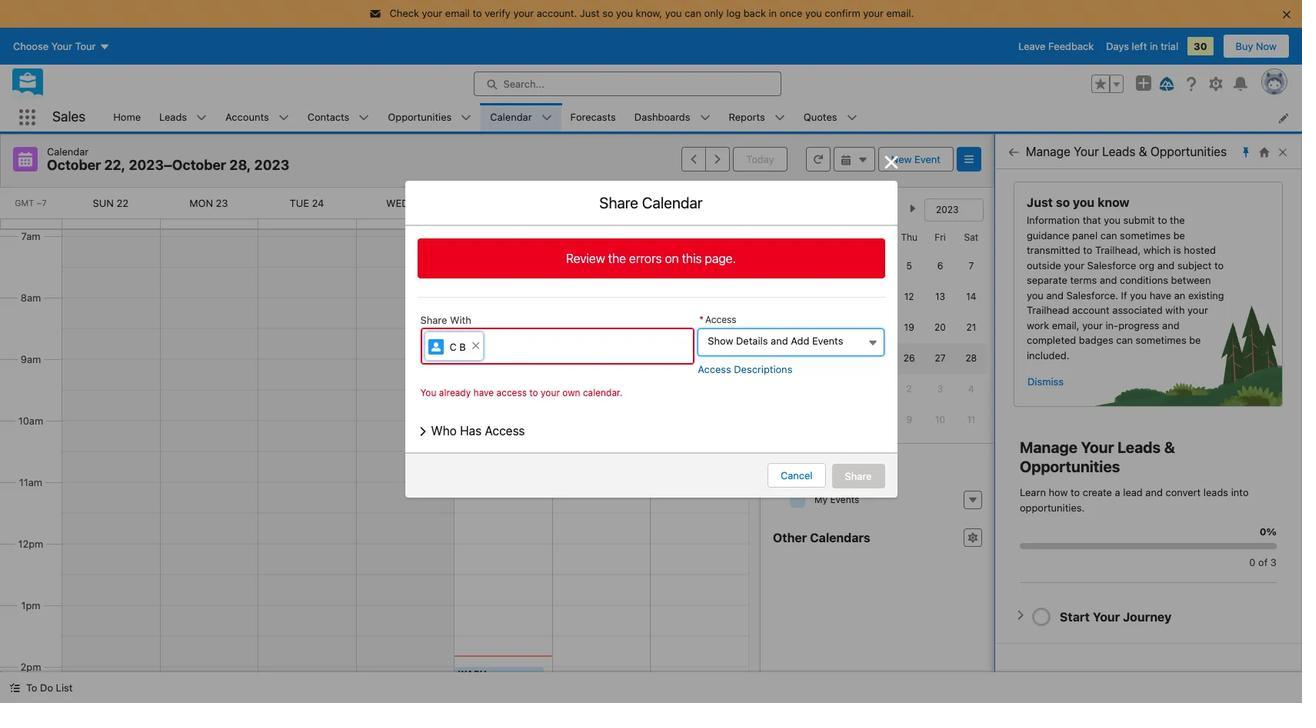 Task type: describe. For each thing, give the bounding box(es) containing it.
into
[[1231, 486, 1249, 498]]

just inside 'just so you know information that you submit to the guidance panel can sometimes be transmitted to trailhead, which is hosted outside your salesforce org and subject to separate terms and conditions between you and salesforce. if you have an existing trailhead account associated with your work email, your in-progress and completed badges can sometimes be included.'
[[1027, 195, 1053, 209]]

0 vertical spatial access
[[705, 314, 737, 325]]

accounts list item
[[216, 103, 298, 132]]

this
[[682, 251, 702, 265]]

0 horizontal spatial 25
[[412, 197, 424, 209]]

with
[[450, 314, 471, 326]]

to
[[26, 682, 37, 694]]

forecasts
[[570, 111, 616, 123]]

verify
[[485, 7, 511, 19]]

1
[[782, 260, 786, 272]]

to down hosted
[[1215, 259, 1224, 271]]

1pm
[[21, 599, 40, 611]]

email.
[[887, 7, 914, 19]]

1 vertical spatial 2
[[907, 383, 912, 395]]

1 horizontal spatial 4
[[968, 383, 974, 395]]

that
[[1083, 214, 1101, 226]]

opportunities link
[[379, 103, 461, 132]]

contacts list item
[[298, 103, 379, 132]]

calendar october 22, 2023–october 28, 2023
[[47, 145, 289, 173]]

0 vertical spatial 11
[[874, 291, 882, 302]]

buy now button
[[1223, 33, 1290, 58]]

and up trailhead
[[1046, 289, 1064, 301]]

0 horizontal spatial group
[[682, 147, 730, 172]]

wed for wed
[[868, 232, 888, 243]]

c b link
[[424, 332, 484, 361]]

which
[[1144, 244, 1171, 256]]

opportunities.
[[1020, 501, 1085, 513]]

1 vertical spatial 9
[[906, 414, 912, 425]]

the inside alert
[[608, 251, 626, 265]]

new event
[[891, 153, 941, 165]]

conditions
[[1120, 274, 1168, 286]]

today
[[746, 153, 774, 165]]

mon for mon 23
[[189, 197, 213, 209]]

the inside 'just so you know information that you submit to the guidance panel can sometimes be transmitted to trailhead, which is hosted outside your salesforce org and subject to separate terms and conditions between you and salesforce. if you have an existing trailhead account associated with your work email, your in-progress and completed badges can sometimes be included.'
[[1170, 214, 1185, 226]]

1 horizontal spatial 22
[[778, 352, 790, 364]]

19
[[904, 322, 914, 333]]

14
[[966, 291, 977, 302]]

fri for fri 27
[[587, 197, 601, 209]]

calendar for calendar
[[490, 111, 532, 123]]

add
[[791, 335, 810, 347]]

cancel
[[781, 469, 813, 481]]

tue 24 button
[[290, 197, 324, 209]]

do
[[40, 682, 53, 694]]

transmitted
[[1027, 244, 1081, 256]]

0 vertical spatial just
[[580, 7, 600, 19]]

to down panel
[[1083, 244, 1093, 256]]

0 vertical spatial so
[[602, 7, 613, 19]]

your down account
[[1082, 319, 1103, 331]]

0 vertical spatial 28
[[704, 197, 716, 209]]

between
[[1171, 274, 1211, 286]]

your left email
[[422, 7, 443, 19]]

calendar list item
[[481, 103, 561, 132]]

to right email
[[473, 7, 482, 19]]

2pm wash
[[20, 661, 487, 680]]

leave feedback link
[[1019, 40, 1094, 52]]

who has access
[[431, 423, 525, 437]]

0 horizontal spatial 2
[[812, 260, 818, 272]]

home link
[[104, 103, 150, 132]]

0 vertical spatial sometimes
[[1120, 229, 1171, 241]]

0 vertical spatial 10
[[841, 291, 851, 302]]

leave
[[1019, 40, 1046, 52]]

12
[[904, 291, 914, 302]]

2 cell from the left
[[831, 374, 862, 405]]

access
[[497, 387, 527, 398]]

*
[[699, 314, 704, 325]]

wed 25
[[386, 197, 424, 209]]

0 horizontal spatial 3
[[844, 260, 849, 272]]

your left email.
[[863, 7, 884, 19]]

share for share with
[[420, 314, 447, 326]]

events inside button
[[812, 335, 843, 347]]

20
[[935, 322, 946, 333]]

5
[[907, 260, 912, 272]]

new
[[891, 153, 912, 165]]

0 vertical spatial 23
[[216, 197, 228, 209]]

1 vertical spatial have
[[474, 387, 494, 398]]

0 vertical spatial in
[[769, 7, 777, 19]]

text default image
[[857, 154, 868, 165]]

1 horizontal spatial 23
[[810, 352, 821, 364]]

log
[[727, 7, 741, 19]]

0 vertical spatial your
[[1074, 145, 1099, 158]]

sun for sun
[[776, 232, 792, 243]]

grid containing sun
[[768, 225, 987, 435]]

1 vertical spatial manage your leads & opportunities
[[1020, 438, 1175, 475]]

sun 22 button
[[93, 197, 128, 209]]

21
[[966, 322, 976, 333]]

leads list item
[[150, 103, 216, 132]]

your inside manage your leads & opportunities
[[1081, 438, 1114, 456]]

just so you know information that you submit to the guidance panel can sometimes be transmitted to trailhead, which is hosted outside your salesforce org and subject to separate terms and conditions between you and salesforce. if you have an existing trailhead account associated with your work email, your in-progress and completed badges can sometimes be included.
[[1027, 195, 1224, 361]]

* access
[[699, 314, 737, 325]]

show
[[708, 335, 733, 347]]

tue for tue
[[838, 232, 854, 243]]

included.
[[1027, 349, 1070, 361]]

accounts
[[225, 111, 269, 123]]

0 vertical spatial manage your leads & opportunities
[[1026, 145, 1227, 158]]

progress bar progress bar
[[1020, 543, 1277, 549]]

thu
[[901, 232, 918, 243]]

gmt
[[15, 198, 34, 208]]

associated
[[1113, 304, 1163, 316]]

reports list item
[[720, 103, 794, 132]]

0 vertical spatial 24
[[312, 197, 324, 209]]

mon for mon
[[806, 232, 825, 243]]

new event button
[[878, 147, 954, 172]]

your down existing
[[1188, 304, 1208, 316]]

guidance
[[1027, 229, 1070, 241]]

1 vertical spatial 10
[[935, 414, 945, 425]]

information
[[1027, 214, 1080, 226]]

30
[[1194, 40, 1207, 52]]

0 horizontal spatial 9
[[812, 291, 818, 302]]

gmt −7
[[15, 198, 47, 208]]

c
[[450, 341, 457, 353]]

search... button
[[473, 71, 781, 96]]

lead
[[1123, 486, 1143, 498]]

accounts link
[[216, 103, 278, 132]]

1 vertical spatial sometimes
[[1136, 334, 1187, 346]]

1 horizontal spatial 28
[[966, 352, 977, 364]]

dashboards list item
[[625, 103, 720, 132]]

how
[[1049, 486, 1068, 498]]

1 vertical spatial in
[[1150, 40, 1158, 52]]

12pm
[[18, 538, 43, 550]]

sat 28 button
[[683, 197, 716, 209]]

check your email to verify your account. just so you know, you can only log back in once you confirm your email.
[[390, 7, 914, 19]]

in-
[[1106, 319, 1119, 331]]

1 cell from the left
[[799, 374, 831, 405]]

0 horizontal spatial 27
[[604, 197, 616, 209]]

sales
[[52, 109, 86, 125]]

to do list button
[[0, 672, 82, 703]]

2 vertical spatial can
[[1116, 334, 1133, 346]]

your up terms
[[1064, 259, 1085, 271]]

wash
[[458, 668, 487, 680]]

reports
[[729, 111, 765, 123]]

list containing home
[[104, 103, 1302, 132]]

0 vertical spatial group
[[1092, 74, 1124, 93]]

1 vertical spatial 27
[[935, 352, 946, 364]]

9am
[[21, 353, 41, 365]]

wash link
[[458, 668, 487, 680]]

28,
[[229, 157, 251, 173]]

1 horizontal spatial opportunities
[[1020, 458, 1120, 475]]

0 horizontal spatial be
[[1174, 229, 1185, 241]]

dismiss
[[1028, 375, 1064, 388]]

can for know
[[1101, 229, 1117, 241]]

if
[[1121, 289, 1127, 301]]

inverse image
[[882, 153, 900, 171]]

home
[[113, 111, 141, 123]]

dashboards
[[634, 111, 690, 123]]

today button
[[733, 147, 787, 172]]

sat 28
[[683, 197, 716, 209]]

my events
[[815, 494, 859, 505]]

so inside 'just so you know information that you submit to the guidance panel can sometimes be transmitted to trailhead, which is hosted outside your salesforce org and subject to separate terms and conditions between you and salesforce. if you have an existing trailhead account associated with your work email, your in-progress and completed badges can sometimes be included.'
[[1056, 195, 1070, 209]]

days left in trial
[[1106, 40, 1179, 52]]

0 vertical spatial 4
[[875, 260, 881, 272]]

leads inside "list item"
[[159, 111, 187, 123]]

forecasts link
[[561, 103, 625, 132]]

my for my events
[[815, 494, 828, 505]]



Task type: locate. For each thing, give the bounding box(es) containing it.
sun for sun 22
[[93, 197, 114, 209]]

you right if
[[1130, 289, 1147, 301]]

manage your leads & opportunities up know
[[1026, 145, 1227, 158]]

your left own
[[541, 387, 560, 398]]

in right 'back'
[[769, 7, 777, 19]]

1 vertical spatial share
[[420, 314, 447, 326]]

1 horizontal spatial 2
[[907, 383, 912, 395]]

0 vertical spatial share
[[599, 194, 638, 211]]

quotes list item
[[794, 103, 867, 132]]

2 down 26
[[907, 383, 912, 395]]

1 vertical spatial just
[[1027, 195, 1053, 209]]

1 horizontal spatial be
[[1189, 334, 1201, 346]]

back
[[744, 7, 766, 19]]

leads up calendar october 22, 2023–october 28, 2023 at top
[[159, 111, 187, 123]]

9 down 26
[[906, 414, 912, 425]]

9 up 16
[[812, 291, 818, 302]]

27
[[604, 197, 616, 209], [935, 352, 946, 364]]

to
[[473, 7, 482, 19], [1158, 214, 1167, 226], [1083, 244, 1093, 256], [1215, 259, 1224, 271], [529, 387, 538, 398], [1071, 486, 1080, 498]]

page.
[[705, 251, 736, 265]]

group up sat 28
[[682, 147, 730, 172]]

4 left 5
[[875, 260, 881, 272]]

trailhead,
[[1095, 244, 1141, 256]]

leads link
[[150, 103, 196, 132]]

fri for fri
[[935, 232, 946, 243]]

0% status
[[1020, 515, 1277, 570]]

your
[[1074, 145, 1099, 158], [1081, 438, 1114, 456]]

you up that
[[1073, 195, 1095, 209]]

1 vertical spatial 24
[[841, 352, 852, 364]]

review the errors on this page. alert
[[417, 238, 885, 298]]

1 vertical spatial 4
[[968, 383, 974, 395]]

manage up how
[[1020, 438, 1078, 456]]

buy now
[[1236, 40, 1277, 52]]

grid
[[768, 225, 987, 435]]

sat for sat
[[964, 232, 979, 243]]

in right left
[[1150, 40, 1158, 52]]

0 vertical spatial calendars
[[794, 462, 854, 475]]

2 horizontal spatial opportunities
[[1151, 145, 1227, 158]]

you right once
[[805, 7, 822, 19]]

cell down 17
[[831, 374, 862, 405]]

2 horizontal spatial share
[[845, 470, 872, 482]]

1 vertical spatial wed
[[868, 232, 888, 243]]

25 inside grid
[[872, 352, 884, 364]]

3 cell from the left
[[862, 374, 894, 405]]

1 horizontal spatial 25
[[872, 352, 884, 364]]

my right hide items image
[[815, 494, 828, 505]]

can up the trailhead,
[[1101, 229, 1117, 241]]

0 vertical spatial fri
[[587, 197, 601, 209]]

wed for wed 25
[[386, 197, 409, 209]]

text default image inside to do list button
[[9, 683, 20, 693]]

sometimes down progress
[[1136, 334, 1187, 346]]

to right how
[[1071, 486, 1080, 498]]

0 vertical spatial 2
[[812, 260, 818, 272]]

1 vertical spatial 23
[[810, 352, 821, 364]]

calendars
[[794, 462, 854, 475], [810, 531, 871, 545]]

you down know
[[1104, 214, 1121, 226]]

0 horizontal spatial fri
[[587, 197, 601, 209]]

who has access link
[[417, 423, 525, 437]]

wed 25 button
[[386, 197, 424, 209]]

sun
[[93, 197, 114, 209], [776, 232, 792, 243]]

1 horizontal spatial have
[[1150, 289, 1172, 301]]

your right the verify
[[513, 7, 534, 19]]

1 horizontal spatial 3
[[938, 383, 943, 395]]

you down separate
[[1027, 289, 1044, 301]]

0 vertical spatial my
[[773, 462, 791, 475]]

0 horizontal spatial the
[[608, 251, 626, 265]]

manage your leads & opportunities up create
[[1020, 438, 1175, 475]]

1 vertical spatial my
[[815, 494, 828, 505]]

sometimes down submit on the right of page
[[1120, 229, 1171, 241]]

and down '15'
[[771, 335, 788, 347]]

can for to
[[685, 7, 702, 19]]

calendars up my events
[[794, 462, 854, 475]]

0 horizontal spatial 24
[[312, 197, 324, 209]]

text default image
[[840, 154, 851, 165], [968, 495, 978, 505], [968, 532, 978, 543], [9, 683, 20, 693]]

1 vertical spatial calendars
[[810, 531, 871, 545]]

2 right 1
[[812, 260, 818, 272]]

2 vertical spatial calendar
[[642, 194, 703, 211]]

be down existing
[[1189, 334, 1201, 346]]

just up information
[[1027, 195, 1053, 209]]

0 horizontal spatial opportunities
[[388, 111, 452, 123]]

sun down 22,
[[93, 197, 114, 209]]

leads
[[159, 111, 187, 123], [1102, 145, 1136, 158], [1118, 438, 1161, 456]]

your up create
[[1081, 438, 1114, 456]]

calendar inside list item
[[490, 111, 532, 123]]

create
[[1083, 486, 1112, 498]]

mon 23 button
[[189, 197, 228, 209]]

1 horizontal spatial fri
[[935, 232, 946, 243]]

sat for sat 28
[[683, 197, 701, 209]]

0 horizontal spatial so
[[602, 7, 613, 19]]

calendar down sales
[[47, 145, 89, 158]]

and down the which
[[1157, 259, 1175, 271]]

0 horizontal spatial just
[[580, 7, 600, 19]]

cell down add
[[799, 374, 831, 405]]

quotes
[[804, 111, 837, 123]]

2 vertical spatial share
[[845, 470, 872, 482]]

my calendars
[[773, 462, 854, 475]]

just right account.
[[580, 7, 600, 19]]

group down days
[[1092, 74, 1124, 93]]

calendar inside calendar october 22, 2023–october 28, 2023
[[47, 145, 89, 158]]

descriptions
[[734, 363, 793, 375]]

access
[[705, 314, 737, 325], [698, 363, 731, 375], [485, 423, 525, 437]]

1 horizontal spatial mon
[[806, 232, 825, 243]]

24
[[312, 197, 324, 209], [841, 352, 852, 364]]

0 horizontal spatial sat
[[683, 197, 701, 209]]

0 horizontal spatial 4
[[875, 260, 881, 272]]

2pm
[[20, 661, 41, 673]]

0 horizontal spatial share
[[420, 314, 447, 326]]

1 horizontal spatial share
[[599, 194, 638, 211]]

you right the know,
[[665, 7, 682, 19]]

existing
[[1188, 289, 1224, 301]]

1 horizontal spatial &
[[1164, 438, 1175, 456]]

1 vertical spatial 28
[[966, 352, 977, 364]]

the left errors
[[608, 251, 626, 265]]

events down share button
[[830, 494, 859, 505]]

1 vertical spatial manage
[[1020, 438, 1078, 456]]

0 horizontal spatial 23
[[216, 197, 228, 209]]

your
[[422, 7, 443, 19], [513, 7, 534, 19], [863, 7, 884, 19], [1064, 259, 1085, 271], [1188, 304, 1208, 316], [1082, 319, 1103, 331], [541, 387, 560, 398]]

have inside 'just so you know information that you submit to the guidance panel can sometimes be transmitted to trailhead, which is hosted outside your salesforce org and subject to separate terms and conditions between you and salesforce. if you have an existing trailhead account associated with your work email, your in-progress and completed badges can sometimes be included.'
[[1150, 289, 1172, 301]]

sat up this
[[683, 197, 701, 209]]

share for share calendar
[[599, 194, 638, 211]]

to right access
[[529, 387, 538, 398]]

calendars for other calendars
[[810, 531, 871, 545]]

mon inside grid
[[806, 232, 825, 243]]

28 down "21"
[[966, 352, 977, 364]]

terms
[[1070, 274, 1097, 286]]

have
[[1150, 289, 1172, 301], [474, 387, 494, 398]]

1 vertical spatial so
[[1056, 195, 1070, 209]]

now
[[1256, 40, 1277, 52]]

1 vertical spatial calendar
[[47, 145, 89, 158]]

to inside the 'learn how to create a lead and convert leads into opportunities.'
[[1071, 486, 1080, 498]]

b
[[459, 341, 466, 353]]

you left the know,
[[616, 7, 633, 19]]

you
[[616, 7, 633, 19], [665, 7, 682, 19], [805, 7, 822, 19], [1073, 195, 1095, 209], [1104, 214, 1121, 226], [1027, 289, 1044, 301], [1130, 289, 1147, 301]]

and inside the 'learn how to create a lead and convert leads into opportunities.'
[[1146, 486, 1163, 498]]

calendar up on at the right top of page
[[642, 194, 703, 211]]

details
[[736, 335, 768, 347]]

0 vertical spatial manage
[[1026, 145, 1071, 158]]

0 horizontal spatial wed
[[386, 197, 409, 209]]

0 vertical spatial tue
[[290, 197, 309, 209]]

0 horizontal spatial my
[[773, 462, 791, 475]]

access down show
[[698, 363, 731, 375]]

the up "is"
[[1170, 214, 1185, 226]]

fri up 6
[[935, 232, 946, 243]]

opportunities inside list item
[[388, 111, 452, 123]]

calendars for my calendars
[[794, 462, 854, 475]]

1 horizontal spatial sat
[[964, 232, 979, 243]]

& inside manage your leads & opportunities
[[1164, 438, 1175, 456]]

& up convert
[[1164, 438, 1175, 456]]

0 vertical spatial leads
[[159, 111, 187, 123]]

0 vertical spatial be
[[1174, 229, 1185, 241]]

1 horizontal spatial group
[[1092, 74, 1124, 93]]

0 vertical spatial have
[[1150, 289, 1172, 301]]

your up know
[[1074, 145, 1099, 158]]

account
[[1072, 304, 1110, 316]]

review
[[566, 251, 605, 265]]

to do list
[[26, 682, 73, 694]]

can down in- on the top right
[[1116, 334, 1133, 346]]

tue 24
[[290, 197, 324, 209]]

completed
[[1027, 334, 1076, 346]]

access right *
[[705, 314, 737, 325]]

28 up page.
[[704, 197, 716, 209]]

the
[[1170, 214, 1185, 226], [608, 251, 626, 265]]

3 down 20
[[938, 383, 943, 395]]

progress bar
[[1032, 608, 1051, 626]]

1 horizontal spatial wed
[[868, 232, 888, 243]]

share button
[[832, 464, 885, 489]]

have left access
[[474, 387, 494, 398]]

2
[[812, 260, 818, 272], [907, 383, 912, 395]]

1 horizontal spatial just
[[1027, 195, 1053, 209]]

share left with
[[420, 314, 447, 326]]

22
[[116, 197, 128, 209], [778, 352, 790, 364]]

and right the lead
[[1146, 486, 1163, 498]]

22 down show details and add events
[[778, 352, 790, 364]]

1 vertical spatial opportunities
[[1151, 145, 1227, 158]]

1 vertical spatial fri
[[935, 232, 946, 243]]

1 horizontal spatial 11
[[967, 414, 976, 425]]

outside
[[1027, 259, 1061, 271]]

opportunities
[[388, 111, 452, 123], [1151, 145, 1227, 158], [1020, 458, 1120, 475]]

already
[[439, 387, 471, 398]]

1 horizontal spatial 24
[[841, 352, 852, 364]]

1 vertical spatial 25
[[872, 352, 884, 364]]

calendar link
[[481, 103, 541, 132]]

october
[[47, 157, 101, 173]]

cell
[[799, 374, 831, 405], [831, 374, 862, 405], [862, 374, 894, 405]]

share
[[599, 194, 638, 211], [420, 314, 447, 326], [845, 470, 872, 482]]

can
[[685, 7, 702, 19], [1101, 229, 1117, 241], [1116, 334, 1133, 346]]

22,
[[104, 157, 126, 173]]

0 vertical spatial opportunities
[[388, 111, 452, 123]]

0 vertical spatial the
[[1170, 214, 1185, 226]]

1 vertical spatial events
[[830, 494, 859, 505]]

has
[[460, 423, 482, 437]]

access descriptions link
[[698, 363, 793, 375]]

my for my calendars
[[773, 462, 791, 475]]

1 vertical spatial access
[[698, 363, 731, 375]]

leads up know
[[1102, 145, 1136, 158]]

cell down "18"
[[862, 374, 894, 405]]

so up information
[[1056, 195, 1070, 209]]

3 up 17
[[844, 260, 849, 272]]

calendar for calendar october 22, 2023–october 28, 2023
[[47, 145, 89, 158]]

0 horizontal spatial in
[[769, 7, 777, 19]]

calendar down search...
[[490, 111, 532, 123]]

so left the know,
[[602, 7, 613, 19]]

23 down add
[[810, 352, 821, 364]]

11
[[874, 291, 882, 302], [967, 414, 976, 425]]

1 horizontal spatial my
[[815, 494, 828, 505]]

0 horizontal spatial mon
[[189, 197, 213, 209]]

calendar
[[490, 111, 532, 123], [47, 145, 89, 158], [642, 194, 703, 211]]

sun 22
[[93, 197, 128, 209]]

salesforce.
[[1067, 289, 1119, 301]]

2023–october
[[129, 157, 226, 173]]

only
[[704, 7, 724, 19]]

& up submit on the right of page
[[1139, 145, 1147, 158]]

4 down "21"
[[968, 383, 974, 395]]

22 down 22,
[[116, 197, 128, 209]]

convert
[[1166, 486, 1201, 498]]

1 horizontal spatial 10
[[935, 414, 945, 425]]

15
[[779, 322, 789, 333]]

8am
[[21, 291, 41, 304]]

2 vertical spatial opportunities
[[1020, 458, 1120, 475]]

2 vertical spatial leads
[[1118, 438, 1161, 456]]

and down with
[[1162, 319, 1180, 331]]

27 down 20
[[935, 352, 946, 364]]

events down 16
[[812, 335, 843, 347]]

0 vertical spatial 3
[[844, 260, 849, 272]]

tue for tue 24
[[290, 197, 309, 209]]

calendars down my events
[[810, 531, 871, 545]]

tue inside grid
[[838, 232, 854, 243]]

0 horizontal spatial 28
[[704, 197, 716, 209]]

1 horizontal spatial so
[[1056, 195, 1070, 209]]

manage up information
[[1026, 145, 1071, 158]]

list
[[56, 682, 73, 694]]

1 vertical spatial leads
[[1102, 145, 1136, 158]]

fri up "review"
[[587, 197, 601, 209]]

can left only at the right top of page
[[685, 7, 702, 19]]

share up my events
[[845, 470, 872, 482]]

0 horizontal spatial calendar
[[47, 145, 89, 158]]

contacts
[[307, 111, 350, 123]]

1 vertical spatial tue
[[838, 232, 854, 243]]

leads up the lead
[[1118, 438, 1161, 456]]

2 horizontal spatial calendar
[[642, 194, 703, 211]]

0 vertical spatial &
[[1139, 145, 1147, 158]]

know,
[[636, 7, 662, 19]]

1 horizontal spatial tue
[[838, 232, 854, 243]]

sat up 7
[[964, 232, 979, 243]]

account.
[[537, 7, 577, 19]]

left
[[1132, 40, 1147, 52]]

2 vertical spatial access
[[485, 423, 525, 437]]

access descriptions
[[698, 363, 793, 375]]

opportunities list item
[[379, 103, 481, 132]]

hide items image
[[790, 492, 805, 508]]

leads
[[1204, 486, 1229, 498]]

23 down '2023–october'
[[216, 197, 228, 209]]

manage
[[1026, 145, 1071, 158], [1020, 438, 1078, 456]]

mon
[[189, 197, 213, 209], [806, 232, 825, 243]]

share inside share button
[[845, 470, 872, 482]]

and down salesforce
[[1100, 274, 1117, 286]]

event
[[915, 153, 941, 165]]

Access, Show Details and Add Events button
[[698, 328, 885, 356]]

0 vertical spatial sun
[[93, 197, 114, 209]]

wed
[[386, 197, 409, 209], [868, 232, 888, 243]]

13
[[935, 291, 945, 302]]

other calendars
[[773, 531, 871, 545]]

6
[[937, 260, 943, 272]]

be up "is"
[[1174, 229, 1185, 241]]

learn how to create a lead and convert leads into opportunities.
[[1020, 486, 1249, 513]]

to right submit on the right of page
[[1158, 214, 1167, 226]]

and inside button
[[771, 335, 788, 347]]

learn
[[1020, 486, 1046, 498]]

1 horizontal spatial 27
[[935, 352, 946, 364]]

leave feedback
[[1019, 40, 1094, 52]]

mon 23
[[189, 197, 228, 209]]

my up hide items image
[[773, 462, 791, 475]]

submit
[[1124, 214, 1155, 226]]

0 horizontal spatial have
[[474, 387, 494, 398]]

have left an
[[1150, 289, 1172, 301]]

c b
[[450, 341, 466, 353]]

share up errors
[[599, 194, 638, 211]]

27 up "review"
[[604, 197, 616, 209]]

0 horizontal spatial 22
[[116, 197, 128, 209]]

access right has
[[485, 423, 525, 437]]

group
[[1092, 74, 1124, 93], [682, 147, 730, 172]]

1 horizontal spatial in
[[1150, 40, 1158, 52]]

list
[[104, 103, 1302, 132]]

sun up 1
[[776, 232, 792, 243]]

1 vertical spatial your
[[1081, 438, 1114, 456]]

dismiss button
[[1027, 369, 1065, 394]]

subject
[[1178, 259, 1212, 271]]



Task type: vqa. For each thing, say whether or not it's contained in the screenshot.
21
yes



